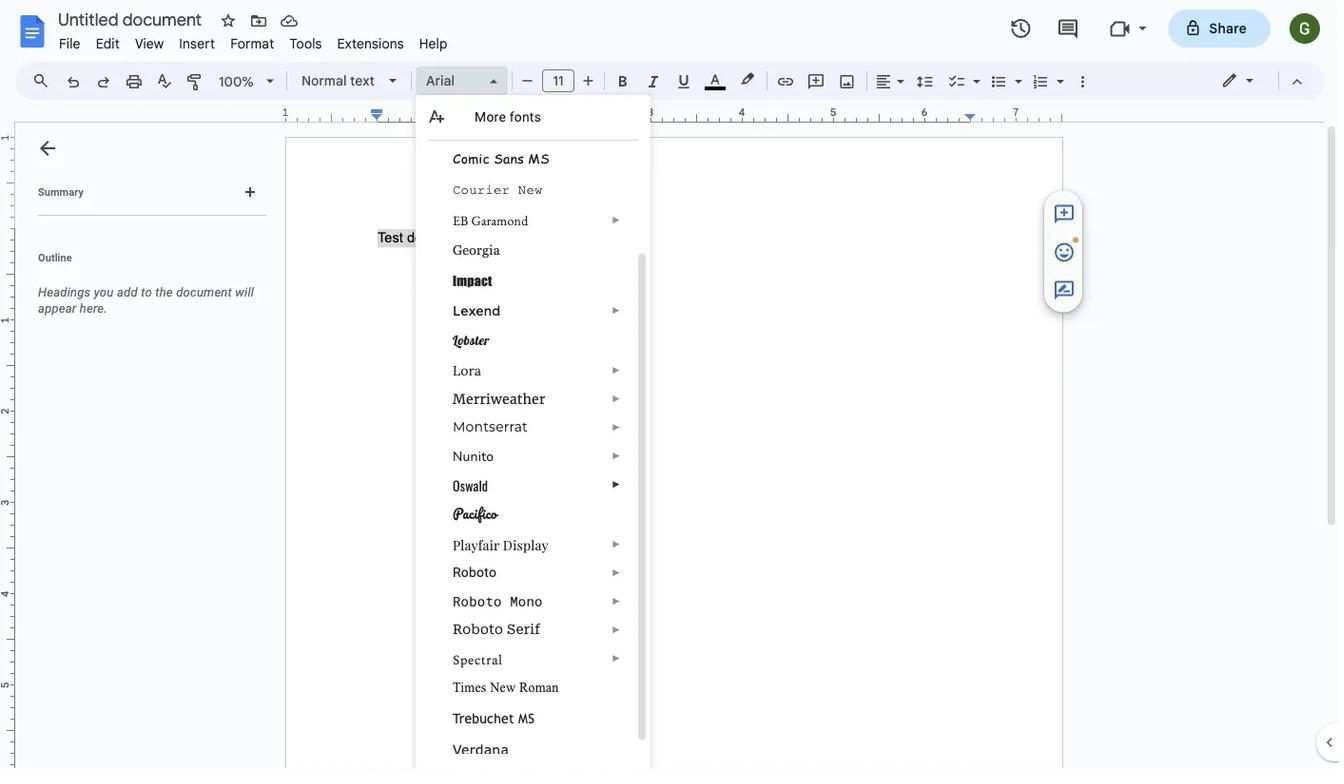 Task type: describe. For each thing, give the bounding box(es) containing it.
times new roman
[[453, 680, 559, 695]]

playfair
[[453, 536, 500, 553]]

Menus field
[[24, 68, 66, 94]]

courier new
[[453, 183, 543, 197]]

► for nunito
[[612, 450, 621, 461]]

tools
[[290, 35, 322, 52]]

eb
[[453, 211, 469, 228]]

courier
[[453, 183, 510, 197]]

document
[[176, 285, 232, 300]]

share
[[1210, 20, 1247, 37]]

roman
[[519, 680, 559, 695]]

► for eb garamond
[[612, 214, 621, 225]]

► for playfair display
[[612, 538, 621, 549]]

suggest edits image
[[1053, 279, 1076, 302]]

share button
[[1169, 10, 1271, 48]]

main toolbar
[[56, 0, 1098, 540]]

lora
[[453, 361, 482, 379]]

impact
[[453, 272, 492, 288]]

view menu item
[[127, 32, 172, 55]]

playfair display
[[453, 536, 549, 553]]

► for lora
[[612, 364, 621, 375]]

verdana
[[453, 741, 509, 757]]

help
[[419, 35, 448, 52]]

extensions menu item
[[330, 32, 412, 55]]

merriweather
[[453, 390, 546, 407]]

1 roboto from the top
[[453, 564, 497, 580]]

add comment image
[[1053, 203, 1076, 226]]

edit menu item
[[88, 32, 127, 55]]

left margin image
[[286, 107, 382, 122]]

mode and view toolbar
[[1207, 62, 1313, 100]]

normal text
[[302, 72, 375, 89]]

document outline element
[[15, 123, 274, 770]]

file menu item
[[51, 32, 88, 55]]

line & paragraph spacing image
[[915, 68, 937, 94]]

view
[[135, 35, 164, 52]]

text color image
[[705, 68, 726, 90]]

tools menu item
[[282, 32, 330, 55]]

extensions
[[337, 35, 404, 52]]

serif
[[507, 621, 541, 637]]

► for roboto
[[612, 567, 621, 578]]

► for roboto serif
[[612, 624, 621, 635]]

roboto mono
[[453, 593, 543, 610]]

appear
[[38, 302, 76, 316]]

► for montserrat
[[612, 421, 621, 432]]

to
[[141, 285, 152, 300]]

headings
[[38, 285, 91, 300]]

help menu item
[[412, 32, 455, 55]]

align & indent image
[[873, 68, 895, 94]]

► for spectral
[[612, 653, 621, 664]]

► for oswald
[[612, 478, 621, 489]]

format menu item
[[223, 32, 282, 55]]

nunito
[[453, 447, 494, 465]]

sans
[[494, 148, 524, 167]]

► for roboto mono
[[612, 596, 621, 606]]

spectral
[[453, 650, 502, 670]]

roboto serif
[[453, 621, 541, 637]]

mono
[[510, 593, 543, 610]]

times
[[453, 680, 487, 695]]

outline
[[38, 252, 72, 264]]

montserrat
[[453, 419, 528, 435]]

more fonts
[[475, 109, 541, 125]]

eb garamond
[[453, 211, 528, 228]]

0 vertical spatial ms
[[528, 148, 550, 167]]

insert menu item
[[172, 32, 223, 55]]

arial option
[[426, 68, 478, 94]]

headings you add to the document will appear here.
[[38, 285, 254, 316]]



Task type: vqa. For each thing, say whether or not it's contained in the screenshot.
Lora's ►
yes



Task type: locate. For each thing, give the bounding box(es) containing it.
Zoom text field
[[214, 68, 260, 95]]

oswald
[[453, 476, 488, 495]]

►
[[612, 214, 621, 225], [612, 305, 621, 316], [612, 364, 621, 375], [612, 393, 621, 404], [612, 421, 621, 432], [612, 450, 621, 461], [612, 478, 621, 489], [612, 538, 621, 549], [612, 567, 621, 578], [612, 596, 621, 606], [612, 624, 621, 635], [612, 653, 621, 664]]

Font size text field
[[543, 69, 574, 92]]

Font size field
[[542, 69, 582, 93]]

pacifico application
[[0, 0, 1339, 770]]

9 ► from the top
[[612, 567, 621, 578]]

roboto
[[453, 564, 497, 580], [453, 593, 502, 610], [453, 621, 503, 637]]

format
[[230, 35, 274, 52]]

0 horizontal spatial new
[[490, 680, 516, 695]]

7 ► from the top
[[612, 478, 621, 489]]

1 vertical spatial ms
[[519, 711, 535, 726]]

you
[[94, 285, 114, 300]]

Zoom field
[[211, 68, 283, 96]]

roboto down playfair
[[453, 564, 497, 580]]

normal
[[302, 72, 347, 89]]

right margin image
[[966, 107, 1062, 122]]

insert
[[179, 35, 215, 52]]

2 roboto from the top
[[453, 593, 502, 610]]

more
[[475, 109, 506, 125]]

roboto up spectral
[[453, 621, 503, 637]]

12 ► from the top
[[612, 653, 621, 664]]

new up trebuchet ms
[[490, 680, 516, 695]]

Star checkbox
[[215, 8, 242, 34]]

11 ► from the top
[[612, 624, 621, 635]]

top margin image
[[0, 138, 14, 234]]

garamond
[[471, 211, 528, 228]]

the
[[155, 285, 173, 300]]

0 vertical spatial new
[[518, 183, 543, 197]]

new
[[518, 183, 543, 197], [490, 680, 516, 695]]

6 ► from the top
[[612, 450, 621, 461]]

roboto for roboto mono
[[453, 593, 502, 610]]

4 ► from the top
[[612, 393, 621, 404]]

8 ► from the top
[[612, 538, 621, 549]]

menu bar inside menu bar banner
[[51, 25, 455, 56]]

► for lexend
[[612, 305, 621, 316]]

comic
[[453, 148, 490, 167]]

edit
[[96, 35, 120, 52]]

1
[[282, 106, 289, 119]]

trebuchet
[[453, 711, 514, 726]]

add emoji reaction image
[[1053, 241, 1076, 264]]

2 vertical spatial roboto
[[453, 621, 503, 637]]

menu bar
[[51, 25, 455, 56]]

summary
[[38, 186, 84, 198]]

comic sans ms
[[453, 148, 550, 167]]

ms
[[528, 148, 550, 167], [519, 711, 535, 726]]

Rename text field
[[51, 8, 213, 30]]

display
[[503, 536, 549, 553]]

trebuchet ms
[[453, 711, 535, 726]]

2 ► from the top
[[612, 305, 621, 316]]

highlight color image
[[737, 68, 758, 90]]

fonts
[[510, 109, 541, 125]]

new for courier
[[518, 183, 543, 197]]

georgia
[[453, 242, 500, 257]]

1 horizontal spatial new
[[518, 183, 543, 197]]

new for times
[[490, 680, 516, 695]]

► for merriweather
[[612, 393, 621, 404]]

pacifico
[[453, 502, 497, 525]]

10 ► from the top
[[612, 596, 621, 606]]

3 ► from the top
[[612, 364, 621, 375]]

1 vertical spatial roboto
[[453, 593, 502, 610]]

1 vertical spatial new
[[490, 680, 516, 695]]

pacifico menu
[[416, 95, 651, 770]]

insert image image
[[837, 68, 859, 94]]

will
[[235, 285, 254, 300]]

menu bar banner
[[0, 0, 1339, 770]]

lexend
[[453, 302, 501, 319]]

roboto up roboto serif on the bottom of the page
[[453, 593, 502, 610]]

styles list. normal text selected. option
[[302, 68, 378, 94]]

3 roboto from the top
[[453, 621, 503, 637]]

outline heading
[[15, 250, 274, 277]]

ms right sans
[[528, 148, 550, 167]]

lobster
[[453, 332, 490, 348]]

file
[[59, 35, 81, 52]]

5 ► from the top
[[612, 421, 621, 432]]

new down sans
[[518, 183, 543, 197]]

summary heading
[[38, 185, 84, 200]]

ms down roman on the left of the page
[[519, 711, 535, 726]]

text
[[350, 72, 375, 89]]

1 ► from the top
[[612, 214, 621, 225]]

arial
[[426, 72, 455, 89]]

here.
[[80, 302, 107, 316]]

0 vertical spatial roboto
[[453, 564, 497, 580]]

add
[[117, 285, 138, 300]]

menu bar containing file
[[51, 25, 455, 56]]

roboto for roboto serif
[[453, 621, 503, 637]]



